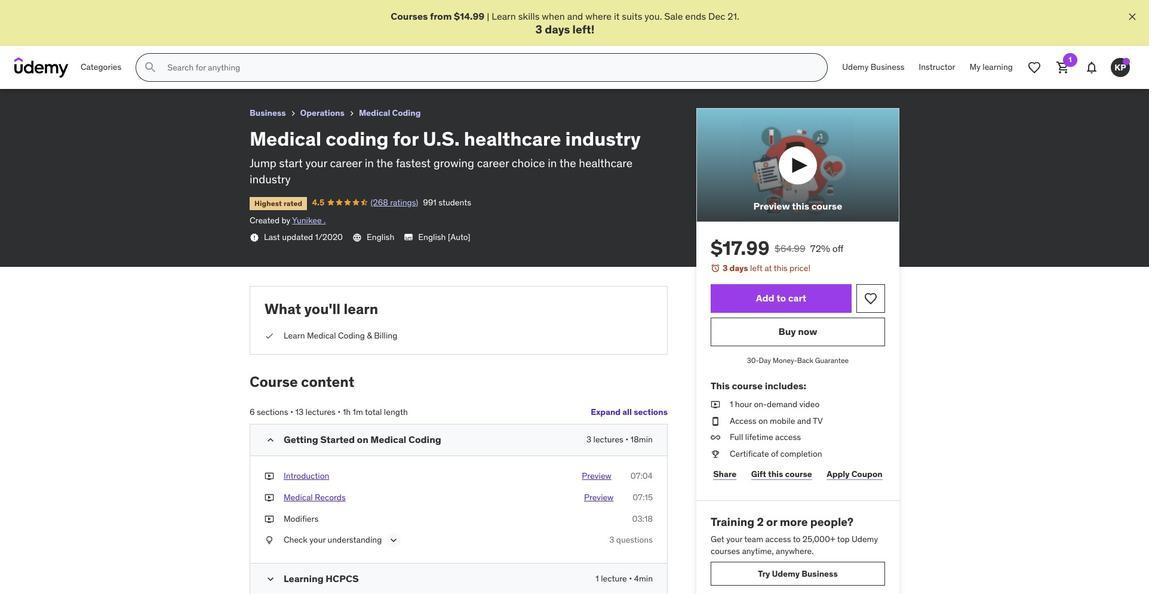 Task type: vqa. For each thing, say whether or not it's contained in the screenshot.
Personal within button
no



Task type: describe. For each thing, give the bounding box(es) containing it.
72%
[[811, 243, 830, 255]]

course
[[250, 373, 298, 391]]

udemy business link
[[835, 53, 912, 82]]

medical records button
[[284, 492, 346, 504]]

1 in from the left
[[365, 156, 374, 170]]

xsmall image left "modifiers" at the left bottom of page
[[265, 513, 274, 525]]

english for english [auto]
[[418, 232, 446, 242]]

questions
[[616, 535, 653, 546]]

add
[[756, 292, 775, 304]]

closed captions image
[[404, 233, 414, 242]]

$17.99
[[711, 236, 770, 261]]

preview inside preview this course button
[[754, 200, 790, 212]]

video
[[800, 399, 820, 410]]

english [auto]
[[418, 232, 471, 242]]

show lecture description image
[[388, 535, 400, 547]]

growing
[[434, 156, 474, 170]]

add to cart button
[[711, 284, 852, 313]]

0 horizontal spatial healthcare
[[464, 127, 561, 151]]

1 vertical spatial course
[[732, 380, 763, 392]]

(268
[[371, 197, 388, 208]]

categories button
[[73, 53, 129, 82]]

modifiers
[[284, 513, 319, 524]]

• for 3
[[626, 435, 629, 445]]

25,000+
[[803, 534, 836, 545]]

of
[[771, 449, 779, 459]]

access inside training 2 or more people? get your team access to 25,000+ top udemy courses anytime, anywhere.
[[766, 534, 791, 545]]

mobile
[[770, 416, 795, 426]]

1 vertical spatial this
[[774, 263, 788, 274]]

0 horizontal spatial lectures
[[306, 407, 336, 417]]

sale
[[665, 10, 683, 22]]

this course includes:
[[711, 380, 807, 392]]

full
[[730, 432, 743, 443]]

this
[[711, 380, 730, 392]]

apply
[[827, 469, 850, 480]]

$14.99
[[454, 10, 485, 22]]

on-
[[754, 399, 767, 410]]

now
[[798, 326, 818, 338]]

0 horizontal spatial industry
[[250, 172, 291, 186]]

medical for records
[[284, 492, 313, 503]]

1h 1m
[[343, 407, 363, 417]]

and inside courses from $14.99 | learn skills when and where it suits you. sale ends dec 21. 3 days left!
[[567, 10, 583, 22]]

introduction
[[284, 471, 329, 482]]

instructor link
[[912, 53, 963, 82]]

medical coding for u.s. healthcare industry jump start your career in the fastest growing career choice in the healthcare industry
[[250, 127, 641, 186]]

all
[[623, 407, 632, 418]]

you.
[[645, 10, 662, 22]]

to inside training 2 or more people? get your team access to 25,000+ top udemy courses anytime, anywhere.
[[793, 534, 801, 545]]

medical coding link
[[359, 106, 421, 121]]

anywhere.
[[776, 546, 814, 557]]

hour
[[735, 399, 752, 410]]

0 vertical spatial access
[[775, 432, 801, 443]]

try
[[758, 569, 770, 579]]

access on mobile and tv
[[730, 416, 823, 426]]

xsmall image for medical records
[[265, 492, 274, 504]]

1 vertical spatial wishlist image
[[864, 292, 878, 306]]

learn
[[344, 300, 378, 319]]

money-
[[773, 356, 797, 365]]

add to cart
[[756, 292, 807, 304]]

what
[[265, 300, 301, 319]]

this for preview
[[792, 200, 810, 212]]

students
[[439, 197, 471, 208]]

or
[[767, 515, 778, 530]]

try udemy business link
[[711, 562, 885, 586]]

1 the from the left
[[376, 156, 393, 170]]

udemy inside "link"
[[843, 62, 869, 73]]

full lifetime access
[[730, 432, 801, 443]]

lifetime
[[745, 432, 773, 443]]

991
[[423, 197, 437, 208]]

medical for coding
[[250, 127, 321, 151]]

3 lectures • 18min
[[587, 435, 653, 445]]

sections inside dropdown button
[[634, 407, 668, 418]]

tv
[[813, 416, 823, 426]]

medical down what you'll learn
[[307, 330, 336, 341]]

1 vertical spatial healthcare
[[579, 156, 633, 170]]

training 2 or more people? get your team access to 25,000+ top udemy courses anytime, anywhere.
[[711, 515, 878, 557]]

udemy inside training 2 or more people? get your team access to 25,000+ top udemy courses anytime, anywhere.
[[852, 534, 878, 545]]

learning hcpcs
[[284, 573, 359, 585]]

yunikee
[[292, 215, 322, 226]]

course for gift this course
[[785, 469, 812, 480]]

course language image
[[353, 233, 362, 242]]

hcpcs
[[326, 573, 359, 585]]

started
[[320, 434, 355, 446]]

1 sections from the left
[[257, 407, 288, 417]]

udemy image
[[14, 57, 69, 78]]

preview for 07:04
[[582, 471, 612, 482]]

[auto]
[[448, 232, 471, 242]]

small image for getting
[[265, 435, 277, 446]]

medical records
[[284, 492, 346, 503]]

suits
[[622, 10, 643, 22]]

left
[[750, 263, 763, 274]]

gift this course
[[751, 469, 812, 480]]

check your understanding
[[284, 535, 382, 546]]

xsmall image down this
[[711, 399, 720, 411]]

jump
[[250, 156, 276, 170]]

1 for 1 hour on-demand video
[[730, 399, 733, 410]]

operations
[[300, 108, 345, 118]]

Search for anything text field
[[165, 57, 813, 78]]

what you'll learn
[[265, 300, 378, 319]]

0 horizontal spatial learn
[[284, 330, 305, 341]]

xsmall image up the share
[[711, 449, 720, 460]]

courses
[[391, 10, 428, 22]]

your inside medical coding for u.s. healthcare industry jump start your career in the fastest growing career choice in the healthcare industry
[[306, 156, 327, 170]]

more
[[780, 515, 808, 530]]

1 vertical spatial days
[[730, 263, 748, 274]]

u.s.
[[423, 127, 460, 151]]

buy now button
[[711, 318, 885, 347]]

6
[[250, 407, 255, 417]]

introduction button
[[284, 471, 329, 483]]

operations link
[[300, 106, 345, 121]]

1 xsmall image from the top
[[265, 330, 274, 342]]

people?
[[811, 515, 854, 530]]

3 days left at this price!
[[723, 263, 811, 274]]

by
[[282, 215, 290, 226]]

2
[[757, 515, 764, 530]]

21.
[[728, 10, 739, 22]]



Task type: locate. For each thing, give the bounding box(es) containing it.
day
[[759, 356, 771, 365]]

expand
[[591, 407, 621, 418]]

your right "check"
[[310, 535, 326, 546]]

completion
[[781, 449, 822, 459]]

1 vertical spatial business
[[250, 108, 286, 118]]

apply coupon
[[827, 469, 883, 480]]

left!
[[573, 22, 595, 37]]

to up anywhere.
[[793, 534, 801, 545]]

1 horizontal spatial business
[[802, 569, 838, 579]]

• left 1h 1m
[[338, 407, 341, 417]]

1 vertical spatial and
[[797, 416, 811, 426]]

access
[[730, 416, 757, 426]]

off
[[833, 243, 844, 255]]

0 vertical spatial and
[[567, 10, 583, 22]]

wishlist image
[[1028, 60, 1042, 75], [864, 292, 878, 306]]

3 down the skills
[[536, 22, 542, 37]]

1 vertical spatial 1
[[730, 399, 733, 410]]

preview for 07:15
[[584, 492, 614, 503]]

udemy business
[[843, 62, 905, 73]]

course up hour
[[732, 380, 763, 392]]

you have alerts image
[[1123, 58, 1130, 65]]

1 horizontal spatial in
[[548, 156, 557, 170]]

1 horizontal spatial wishlist image
[[1028, 60, 1042, 75]]

at
[[765, 263, 772, 274]]

it
[[614, 10, 620, 22]]

0 horizontal spatial the
[[376, 156, 393, 170]]

to left 'cart'
[[777, 292, 786, 304]]

3 inside courses from $14.99 | learn skills when and where it suits you. sale ends dec 21. 3 days left!
[[536, 22, 542, 37]]

certificate of completion
[[730, 449, 822, 459]]

2 career from the left
[[477, 156, 509, 170]]

30-
[[747, 356, 759, 365]]

preview
[[754, 200, 790, 212], [582, 471, 612, 482], [584, 492, 614, 503]]

0 horizontal spatial on
[[357, 434, 368, 446]]

1 career from the left
[[330, 156, 362, 170]]

your right start
[[306, 156, 327, 170]]

learn inside courses from $14.99 | learn skills when and where it suits you. sale ends dec 21. 3 days left!
[[492, 10, 516, 22]]

created by yunikee .
[[250, 215, 326, 226]]

0 horizontal spatial wishlist image
[[864, 292, 878, 306]]

1 horizontal spatial the
[[560, 156, 576, 170]]

0 vertical spatial on
[[759, 416, 768, 426]]

medical inside medical coding for u.s. healthcare industry jump start your career in the fastest growing career choice in the healthcare industry
[[250, 127, 321, 151]]

learn
[[492, 10, 516, 22], [284, 330, 305, 341]]

1 vertical spatial access
[[766, 534, 791, 545]]

lectures down expand
[[594, 435, 624, 445]]

team
[[745, 534, 764, 545]]

1 left hour
[[730, 399, 733, 410]]

back
[[797, 356, 814, 365]]

ratings)
[[390, 197, 418, 208]]

business left instructor at the top right of the page
[[871, 62, 905, 73]]

3 for 3 days left at this price!
[[723, 263, 728, 274]]

my learning link
[[963, 53, 1020, 82]]

1 vertical spatial preview
[[582, 471, 612, 482]]

30-day money-back guarantee
[[747, 356, 849, 365]]

this for gift
[[768, 469, 783, 480]]

2 sections from the left
[[634, 407, 668, 418]]

dec
[[709, 10, 726, 22]]

training
[[711, 515, 755, 530]]

small image left getting
[[265, 435, 277, 446]]

from
[[430, 10, 452, 22]]

lectures right 13
[[306, 407, 336, 417]]

2 vertical spatial course
[[785, 469, 812, 480]]

choice
[[512, 156, 545, 170]]

days down when
[[545, 22, 570, 37]]

1 for 1
[[1069, 55, 1072, 64]]

2 small image from the top
[[265, 574, 277, 586]]

this right gift
[[768, 469, 783, 480]]

1 vertical spatial small image
[[265, 574, 277, 586]]

0 vertical spatial udemy
[[843, 62, 869, 73]]

xsmall image up coding
[[347, 109, 357, 118]]

0 vertical spatial learn
[[492, 10, 516, 22]]

3 left questions
[[610, 535, 614, 546]]

1 hour on-demand video
[[730, 399, 820, 410]]

english for english
[[367, 232, 394, 242]]

xsmall image left full
[[711, 432, 720, 444]]

1 horizontal spatial career
[[477, 156, 509, 170]]

medical down length
[[371, 434, 406, 446]]

business inside "link"
[[871, 62, 905, 73]]

1 vertical spatial to
[[793, 534, 801, 545]]

getting started on medical coding
[[284, 434, 441, 446]]

industry
[[566, 127, 641, 151], [250, 172, 291, 186]]

3 right alarm image
[[723, 263, 728, 274]]

share
[[713, 469, 737, 480]]

1 horizontal spatial on
[[759, 416, 768, 426]]

medical up start
[[250, 127, 321, 151]]

1 horizontal spatial days
[[730, 263, 748, 274]]

0 vertical spatial this
[[792, 200, 810, 212]]

4min
[[634, 574, 653, 584]]

0 horizontal spatial and
[[567, 10, 583, 22]]

2 horizontal spatial business
[[871, 62, 905, 73]]

3 for 3 lectures • 18min
[[587, 435, 592, 445]]

kp
[[1115, 62, 1127, 73]]

medical for coding
[[359, 108, 390, 118]]

business
[[871, 62, 905, 73], [250, 108, 286, 118], [802, 569, 838, 579]]

xsmall image
[[265, 330, 274, 342], [265, 471, 274, 483], [265, 492, 274, 504]]

business down anywhere.
[[802, 569, 838, 579]]

• for 1
[[629, 574, 632, 584]]

and left tv
[[797, 416, 811, 426]]

expand all sections button
[[591, 400, 668, 424]]

sections right the all
[[634, 407, 668, 418]]

course for preview this course
[[812, 200, 843, 212]]

2 english from the left
[[418, 232, 446, 242]]

xsmall image down what
[[265, 330, 274, 342]]

coupon
[[852, 469, 883, 480]]

1 for 1 lecture • 4min
[[596, 574, 599, 584]]

2 vertical spatial business
[[802, 569, 838, 579]]

share button
[[711, 463, 739, 487]]

course up 72%
[[812, 200, 843, 212]]

1 horizontal spatial healthcare
[[579, 156, 633, 170]]

2 the from the left
[[560, 156, 576, 170]]

03:18
[[632, 513, 653, 524]]

learn down what
[[284, 330, 305, 341]]

1 horizontal spatial 1
[[730, 399, 733, 410]]

2 vertical spatial 1
[[596, 574, 599, 584]]

small image for learning
[[265, 574, 277, 586]]

medical up "modifiers" at the left bottom of page
[[284, 492, 313, 503]]

xsmall image left medical records button
[[265, 492, 274, 504]]

1 left lecture
[[596, 574, 599, 584]]

1 horizontal spatial sections
[[634, 407, 668, 418]]

sections right 6
[[257, 407, 288, 417]]

course inside 'link'
[[785, 469, 812, 480]]

top
[[837, 534, 850, 545]]

this right "at"
[[774, 263, 788, 274]]

my learning
[[970, 62, 1013, 73]]

the right choice
[[560, 156, 576, 170]]

|
[[487, 10, 490, 22]]

lecture
[[601, 574, 627, 584]]

0 vertical spatial 1
[[1069, 55, 1072, 64]]

this inside 'link'
[[768, 469, 783, 480]]

highest
[[255, 199, 282, 208]]

2 vertical spatial preview
[[584, 492, 614, 503]]

3 down expand
[[587, 435, 592, 445]]

gift this course link
[[749, 463, 815, 487]]

career left choice
[[477, 156, 509, 170]]

2 vertical spatial this
[[768, 469, 783, 480]]

lectures
[[306, 407, 336, 417], [594, 435, 624, 445]]

xsmall image
[[288, 109, 298, 118], [347, 109, 357, 118], [250, 233, 259, 242], [711, 399, 720, 411], [711, 416, 720, 427], [711, 432, 720, 444], [711, 449, 720, 460], [265, 513, 274, 525], [265, 535, 274, 546]]

1 horizontal spatial learn
[[492, 10, 516, 22]]

• left 18min
[[626, 435, 629, 445]]

guarantee
[[815, 356, 849, 365]]

yunikee . link
[[292, 215, 326, 226]]

xsmall image left introduction button
[[265, 471, 274, 483]]

2 in from the left
[[548, 156, 557, 170]]

medical inside button
[[284, 492, 313, 503]]

2 vertical spatial xsmall image
[[265, 492, 274, 504]]

xsmall image left "check"
[[265, 535, 274, 546]]

0 vertical spatial preview
[[754, 200, 790, 212]]

3 xsmall image from the top
[[265, 492, 274, 504]]

0 vertical spatial lectures
[[306, 407, 336, 417]]

career down coding
[[330, 156, 362, 170]]

the
[[376, 156, 393, 170], [560, 156, 576, 170]]

.
[[324, 215, 326, 226]]

• left 13
[[290, 407, 293, 417]]

preview left 07:15
[[584, 492, 614, 503]]

xsmall image left access
[[711, 416, 720, 427]]

access down mobile
[[775, 432, 801, 443]]

medical up coding
[[359, 108, 390, 118]]

1 horizontal spatial lectures
[[594, 435, 624, 445]]

3 for 3 questions
[[610, 535, 614, 546]]

0 vertical spatial healthcare
[[464, 127, 561, 151]]

1 vertical spatial udemy
[[852, 534, 878, 545]]

07:04
[[631, 471, 653, 482]]

1 horizontal spatial industry
[[566, 127, 641, 151]]

on up full lifetime access
[[759, 416, 768, 426]]

this up $64.99
[[792, 200, 810, 212]]

0 vertical spatial course
[[812, 200, 843, 212]]

certificate
[[730, 449, 769, 459]]

on right started
[[357, 434, 368, 446]]

0 vertical spatial to
[[777, 292, 786, 304]]

1
[[1069, 55, 1072, 64], [730, 399, 733, 410], [596, 574, 599, 584]]

0 vertical spatial small image
[[265, 435, 277, 446]]

and up left!
[[567, 10, 583, 22]]

0 vertical spatial wishlist image
[[1028, 60, 1042, 75]]

records
[[315, 492, 346, 503]]

1 lecture • 4min
[[596, 574, 653, 584]]

submit search image
[[144, 60, 158, 75]]

updated
[[282, 232, 313, 242]]

xsmall image right the business link
[[288, 109, 298, 118]]

try udemy business
[[758, 569, 838, 579]]

the left "fastest"
[[376, 156, 393, 170]]

healthcare
[[464, 127, 561, 151], [579, 156, 633, 170]]

access
[[775, 432, 801, 443], [766, 534, 791, 545]]

1 english from the left
[[367, 232, 394, 242]]

when
[[542, 10, 565, 22]]

3 questions
[[610, 535, 653, 546]]

preview this course button
[[697, 108, 900, 223]]

notifications image
[[1085, 60, 1099, 75]]

shopping cart with 1 item image
[[1056, 60, 1071, 75]]

this inside button
[[792, 200, 810, 212]]

1 vertical spatial coding
[[338, 330, 365, 341]]

skills
[[518, 10, 540, 22]]

in down coding
[[365, 156, 374, 170]]

small image left learning
[[265, 574, 277, 586]]

0 vertical spatial industry
[[566, 127, 641, 151]]

xsmall image left last
[[250, 233, 259, 242]]

preview up $17.99 $64.99 72% off
[[754, 200, 790, 212]]

0 vertical spatial coding
[[392, 108, 421, 118]]

course down completion at the bottom right of the page
[[785, 469, 812, 480]]

1 vertical spatial xsmall image
[[265, 471, 274, 483]]

udemy
[[843, 62, 869, 73], [852, 534, 878, 545], [772, 569, 800, 579]]

learning
[[983, 62, 1013, 73]]

0 horizontal spatial 1
[[596, 574, 599, 584]]

days left "left"
[[730, 263, 748, 274]]

expand all sections
[[591, 407, 668, 418]]

0 vertical spatial xsmall image
[[265, 330, 274, 342]]

2 horizontal spatial 1
[[1069, 55, 1072, 64]]

0 horizontal spatial sections
[[257, 407, 288, 417]]

preview this course
[[754, 200, 843, 212]]

anytime,
[[742, 546, 774, 557]]

business up jump
[[250, 108, 286, 118]]

course inside button
[[812, 200, 843, 212]]

cart
[[788, 292, 807, 304]]

courses
[[711, 546, 740, 557]]

alarm image
[[711, 264, 720, 273]]

1 horizontal spatial to
[[793, 534, 801, 545]]

total
[[365, 407, 382, 417]]

0 vertical spatial days
[[545, 22, 570, 37]]

1 small image from the top
[[265, 435, 277, 446]]

0 horizontal spatial days
[[545, 22, 570, 37]]

0 vertical spatial business
[[871, 62, 905, 73]]

• left 4min at the right bottom
[[629, 574, 632, 584]]

0 horizontal spatial business
[[250, 108, 286, 118]]

english right closed captions icon
[[418, 232, 446, 242]]

2 xsmall image from the top
[[265, 471, 274, 483]]

• for 6
[[290, 407, 293, 417]]

xsmall image for introduction
[[265, 471, 274, 483]]

your inside training 2 or more people? get your team access to 25,000+ top udemy courses anytime, anywhere.
[[727, 534, 743, 545]]

to inside button
[[777, 292, 786, 304]]

where
[[586, 10, 612, 22]]

0 horizontal spatial english
[[367, 232, 394, 242]]

preview down 3 lectures • 18min
[[582, 471, 612, 482]]

2 vertical spatial udemy
[[772, 569, 800, 579]]

1 horizontal spatial english
[[418, 232, 446, 242]]

1 vertical spatial learn
[[284, 330, 305, 341]]

in right choice
[[548, 156, 557, 170]]

1 vertical spatial industry
[[250, 172, 291, 186]]

2 vertical spatial coding
[[409, 434, 441, 446]]

in
[[365, 156, 374, 170], [548, 156, 557, 170]]

0 horizontal spatial in
[[365, 156, 374, 170]]

learn medical coding & billing
[[284, 330, 397, 341]]

0 horizontal spatial to
[[777, 292, 786, 304]]

1 horizontal spatial and
[[797, 416, 811, 426]]

learning
[[284, 573, 324, 585]]

get
[[711, 534, 725, 545]]

small image
[[265, 435, 277, 446], [265, 574, 277, 586]]

close image
[[1127, 11, 1139, 23]]

1 vertical spatial on
[[357, 434, 368, 446]]

your up courses
[[727, 534, 743, 545]]

access down or
[[766, 534, 791, 545]]

you'll
[[304, 300, 341, 319]]

english right course language icon
[[367, 232, 394, 242]]

days inside courses from $14.99 | learn skills when and where it suits you. sale ends dec 21. 3 days left!
[[545, 22, 570, 37]]

1 left notifications icon
[[1069, 55, 1072, 64]]

1 vertical spatial lectures
[[594, 435, 624, 445]]

0 horizontal spatial career
[[330, 156, 362, 170]]

getting
[[284, 434, 318, 446]]

buy
[[779, 326, 796, 338]]

learn right |
[[492, 10, 516, 22]]



